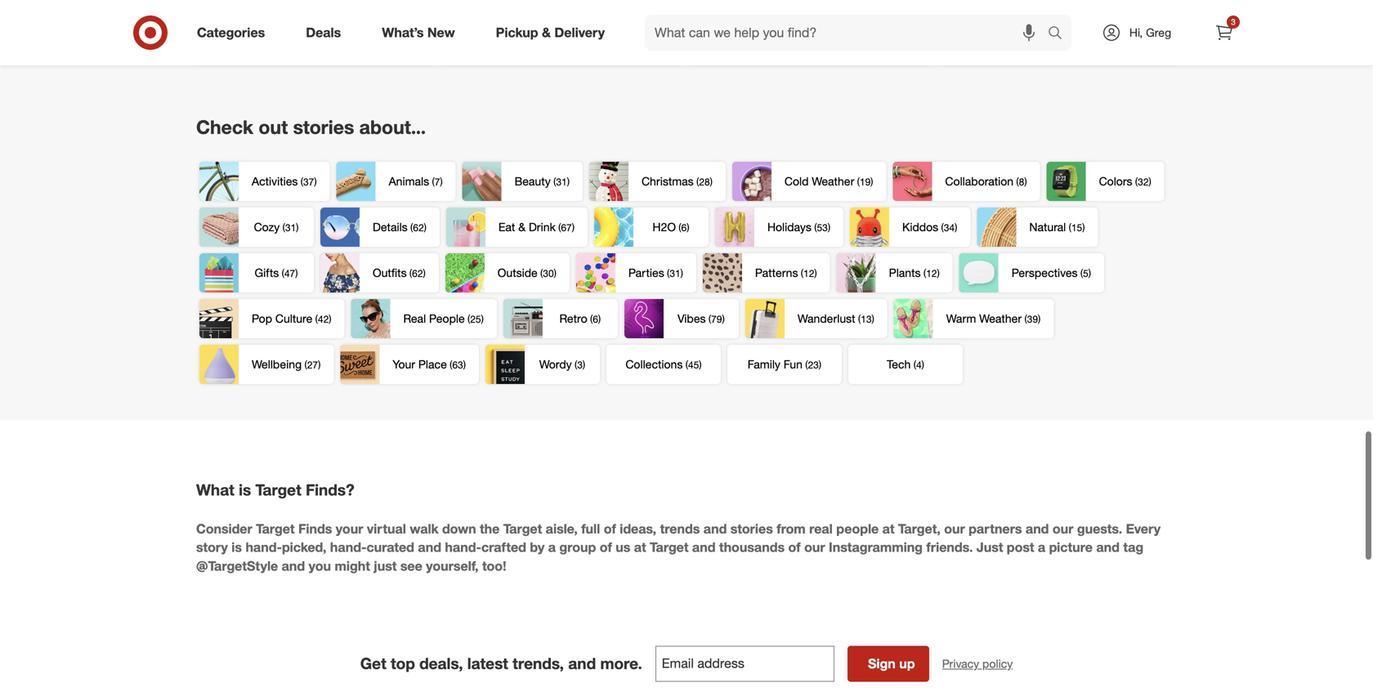 Task type: locate. For each thing, give the bounding box(es) containing it.
( inside wordy ( 3 )
[[575, 359, 577, 371]]

1 horizontal spatial hand-
[[330, 540, 367, 556]]

1 vertical spatial 3
[[577, 359, 583, 371]]

( right outfits
[[410, 267, 412, 280]]

pickup & delivery link
[[482, 15, 626, 51]]

of right "full"
[[604, 521, 616, 537]]

) inside the holidays ( 53 )
[[828, 222, 831, 234]]

31 inside cozy ( 31 )
[[285, 222, 296, 234]]

6 inside h2o ( 6 )
[[682, 222, 687, 234]]

) inside activities ( 37 )
[[314, 176, 317, 188]]

down
[[442, 521, 476, 537]]

picture
[[1050, 540, 1093, 556]]

( inside warm weather ( 39 )
[[1025, 313, 1028, 325]]

perspectives ( 5 )
[[1012, 266, 1092, 280]]

( right natural
[[1069, 222, 1072, 234]]

( inside h2o ( 6 )
[[679, 222, 682, 234]]

( right the people
[[468, 313, 470, 325]]

cozy
[[254, 220, 280, 234]]

beauty
[[515, 174, 551, 189]]

hand- down down on the left bottom
[[445, 540, 482, 556]]

62 for details
[[413, 222, 424, 234]]

0 vertical spatial stories
[[293, 116, 354, 138]]

a right by
[[548, 540, 556, 556]]

1 horizontal spatial stories
[[731, 521, 773, 537]]

( inside "collaboration ( 8 )"
[[1017, 176, 1019, 188]]

wanderlust
[[798, 312, 856, 326]]

( right parties
[[667, 267, 670, 280]]

2 horizontal spatial 31
[[670, 267, 681, 280]]

see
[[401, 559, 423, 574]]

tech
[[887, 357, 911, 372]]

0 vertical spatial weather
[[812, 174, 855, 189]]

get
[[360, 655, 387, 673]]

1 horizontal spatial 3
[[1232, 17, 1236, 27]]

( right 'vibes' on the top
[[709, 313, 712, 325]]

) for christmas
[[710, 176, 713, 188]]

0 vertical spatial &
[[542, 25, 551, 41]]

activities ( 37 )
[[252, 174, 317, 189]]

and right trends
[[704, 521, 727, 537]]

2 vertical spatial 31
[[670, 267, 681, 280]]

( inside pop culture ( 42 )
[[315, 313, 318, 325]]

( for natural
[[1069, 222, 1072, 234]]

( right wellbeing
[[305, 359, 307, 371]]

at right us in the bottom of the page
[[634, 540, 646, 556]]

might
[[335, 559, 370, 574]]

( for animals
[[432, 176, 435, 188]]

0 horizontal spatial &
[[519, 220, 526, 234]]

( right beauty
[[554, 176, 556, 188]]

( right collections
[[686, 359, 688, 371]]

from
[[777, 521, 806, 537]]

trends
[[660, 521, 700, 537]]

at
[[883, 521, 895, 537], [634, 540, 646, 556]]

63
[[452, 359, 463, 371]]

2 12 from the left
[[927, 267, 937, 280]]

) inside real people ( 25 )
[[481, 313, 484, 325]]

( for outfits
[[410, 267, 412, 280]]

31 right parties
[[670, 267, 681, 280]]

( right the perspectives
[[1081, 267, 1084, 280]]

) for collections
[[699, 359, 702, 371]]

& right eat
[[519, 220, 526, 234]]

( inside natural ( 15 )
[[1069, 222, 1072, 234]]

( right fun
[[806, 359, 808, 371]]

vibes
[[678, 312, 706, 326]]

12 right patterns at the top right of the page
[[804, 267, 815, 280]]

( inside outside ( 30 )
[[541, 267, 543, 280]]

1 vertical spatial 6
[[593, 313, 598, 325]]

62 inside "outfits ( 62 )"
[[412, 267, 423, 280]]

62 inside details ( 62 )
[[413, 222, 424, 234]]

( inside the holidays ( 53 )
[[815, 222, 817, 234]]

hand- up @targetstyle at the left bottom of the page
[[246, 540, 282, 556]]

31 right 'cozy'
[[285, 222, 296, 234]]

( inside activities ( 37 )
[[301, 176, 303, 188]]

policy
[[983, 657, 1013, 671]]

1 horizontal spatial 31
[[556, 176, 567, 188]]

( right drink
[[559, 222, 561, 234]]

) inside cozy ( 31 )
[[296, 222, 299, 234]]

) inside "outfits ( 62 )"
[[423, 267, 426, 280]]

lifewithkeerose
[[270, 26, 358, 42]]

every
[[1126, 521, 1161, 537]]

) for parties
[[681, 267, 684, 280]]

deals,
[[420, 655, 463, 673]]

28
[[699, 176, 710, 188]]

( right tech
[[914, 359, 917, 371]]

( right holidays
[[815, 222, 817, 234]]

drink
[[529, 220, 556, 234]]

) inside your place ( 63 )
[[463, 359, 466, 371]]

34
[[944, 222, 955, 234]]

and down walk
[[418, 540, 442, 556]]

1 a from the left
[[548, 540, 556, 556]]

holidays
[[768, 220, 812, 234]]

stories right out
[[293, 116, 354, 138]]

h2o ( 6 )
[[653, 220, 690, 234]]

pop
[[252, 312, 272, 326]]

parties
[[629, 266, 665, 280]]

15
[[1072, 222, 1083, 234]]

stories inside consider target finds your virtual walk down the target aisle, full of ideas, trends and stories from real people at target, our partners and our guests. every story is hand-picked, hand-curated and hand-crafted by a group of us at target and thousands of our instagramming friends. just post a picture and tag @targetstyle and you might just see yourself, too!
[[731, 521, 773, 537]]

( right kiddos at the right top
[[942, 222, 944, 234]]

people
[[429, 312, 465, 326]]

6 inside retro ( 6 )
[[593, 313, 598, 325]]

31 right beauty
[[556, 176, 567, 188]]

( right 'cozy'
[[283, 222, 285, 234]]

our up 'friends.' on the bottom
[[945, 521, 965, 537]]

13
[[861, 313, 872, 325]]

ideas,
[[620, 521, 657, 537]]

3 inside wordy ( 3 )
[[577, 359, 583, 371]]

) inside wordy ( 3 )
[[583, 359, 586, 371]]

weather for cold weather
[[812, 174, 855, 189]]

(
[[301, 176, 303, 188], [432, 176, 435, 188], [554, 176, 556, 188], [697, 176, 699, 188], [857, 176, 860, 188], [1017, 176, 1019, 188], [1136, 176, 1138, 188], [283, 222, 285, 234], [411, 222, 413, 234], [559, 222, 561, 234], [679, 222, 682, 234], [815, 222, 817, 234], [942, 222, 944, 234], [1069, 222, 1072, 234], [282, 267, 284, 280], [410, 267, 412, 280], [541, 267, 543, 280], [667, 267, 670, 280], [801, 267, 804, 280], [924, 267, 927, 280], [1081, 267, 1084, 280], [315, 313, 318, 325], [468, 313, 470, 325], [590, 313, 593, 325], [709, 313, 712, 325], [859, 313, 861, 325], [1025, 313, 1028, 325], [305, 359, 307, 371], [450, 359, 452, 371], [575, 359, 577, 371], [686, 359, 688, 371], [806, 359, 808, 371], [914, 359, 917, 371]]

( inside patterns ( 12 )
[[801, 267, 804, 280]]

what is target finds?
[[196, 481, 355, 500]]

) for wellbeing
[[318, 359, 321, 371]]

group
[[560, 540, 596, 556]]

and down trends
[[693, 540, 716, 556]]

30
[[543, 267, 554, 280]]

is right what
[[239, 481, 251, 500]]

67
[[561, 222, 572, 234]]

is up @targetstyle at the left bottom of the page
[[232, 540, 242, 556]]

0 horizontal spatial 12
[[804, 267, 815, 280]]

62 right outfits
[[412, 267, 423, 280]]

( down the perspectives
[[1025, 313, 1028, 325]]

) inside wellbeing ( 27 )
[[318, 359, 321, 371]]

a
[[548, 540, 556, 556], [1038, 540, 1046, 556]]

guests.
[[1078, 521, 1123, 537]]

our down real
[[805, 540, 826, 556]]

) inside colors ( 32 )
[[1149, 176, 1152, 188]]

) inside christmas ( 28 )
[[710, 176, 713, 188]]

( right the outside
[[541, 267, 543, 280]]

target left finds?
[[256, 481, 302, 500]]

1 vertical spatial 31
[[285, 222, 296, 234]]

1 horizontal spatial 12
[[927, 267, 937, 280]]

( for h2o
[[679, 222, 682, 234]]

27
[[307, 359, 318, 371]]

and left more.
[[569, 655, 596, 673]]

fun
[[784, 357, 803, 372]]

) inside perspectives ( 5 )
[[1089, 267, 1092, 280]]

the
[[480, 521, 500, 537]]

partners
[[969, 521, 1022, 537]]

aisle,
[[546, 521, 578, 537]]

( inside beauty ( 31 )
[[554, 176, 556, 188]]

) inside 'plants ( 12 )'
[[937, 267, 940, 280]]

outside
[[498, 266, 538, 280]]

0 vertical spatial 6
[[682, 222, 687, 234]]

0 horizontal spatial hand-
[[246, 540, 282, 556]]

)
[[314, 176, 317, 188], [440, 176, 443, 188], [567, 176, 570, 188], [710, 176, 713, 188], [871, 176, 874, 188], [1025, 176, 1028, 188], [1149, 176, 1152, 188], [296, 222, 299, 234], [424, 222, 427, 234], [572, 222, 575, 234], [687, 222, 690, 234], [828, 222, 831, 234], [955, 222, 958, 234], [1083, 222, 1085, 234], [295, 267, 298, 280], [423, 267, 426, 280], [554, 267, 557, 280], [681, 267, 684, 280], [815, 267, 817, 280], [937, 267, 940, 280], [1089, 267, 1092, 280], [329, 313, 332, 325], [481, 313, 484, 325], [598, 313, 601, 325], [722, 313, 725, 325], [872, 313, 875, 325], [1039, 313, 1041, 325], [318, 359, 321, 371], [463, 359, 466, 371], [583, 359, 586, 371], [699, 359, 702, 371], [819, 359, 822, 371], [922, 359, 925, 371]]

) inside eat & drink ( 67 )
[[572, 222, 575, 234]]

categories link
[[183, 15, 286, 51]]

0 horizontal spatial at
[[634, 540, 646, 556]]

( for wellbeing
[[305, 359, 307, 371]]

stories up 'thousands'
[[731, 521, 773, 537]]

6 for h2o
[[682, 222, 687, 234]]

( right plants
[[924, 267, 927, 280]]

a right post
[[1038, 540, 1046, 556]]

( right retro
[[590, 313, 593, 325]]

( inside wellbeing ( 27 )
[[305, 359, 307, 371]]

tag
[[1124, 540, 1144, 556]]

( for patterns
[[801, 267, 804, 280]]

and down guests.
[[1097, 540, 1120, 556]]

( inside details ( 62 )
[[411, 222, 413, 234]]

( inside collections ( 45 )
[[686, 359, 688, 371]]

12 inside patterns ( 12 )
[[804, 267, 815, 280]]

you
[[309, 559, 331, 574]]

( for wordy
[[575, 359, 577, 371]]

target up picked,
[[256, 521, 295, 537]]

31 for parties
[[670, 267, 681, 280]]

natural ( 15 )
[[1030, 220, 1085, 234]]

( right patterns at the top right of the page
[[801, 267, 804, 280]]

1 horizontal spatial 6
[[682, 222, 687, 234]]

6 right retro
[[593, 313, 598, 325]]

weather for warm weather
[[980, 312, 1022, 326]]

) inside natural ( 15 )
[[1083, 222, 1085, 234]]

( inside colors ( 32 )
[[1136, 176, 1138, 188]]

( right details
[[411, 222, 413, 234]]

( inside perspectives ( 5 )
[[1081, 267, 1084, 280]]

) for collaboration
[[1025, 176, 1028, 188]]

hi, greg
[[1130, 25, 1172, 40]]

( for wanderlust
[[859, 313, 861, 325]]

) for wanderlust
[[872, 313, 875, 325]]

6 right h2o
[[682, 222, 687, 234]]

) for animals
[[440, 176, 443, 188]]

) inside retro ( 6 )
[[598, 313, 601, 325]]

( inside "outfits ( 62 )"
[[410, 267, 412, 280]]

( for holidays
[[815, 222, 817, 234]]

( right the culture
[[315, 313, 318, 325]]

search
[[1041, 26, 1080, 42]]

2 horizontal spatial hand-
[[445, 540, 482, 556]]

0 vertical spatial at
[[883, 521, 895, 537]]

( inside vibes ( 79 )
[[709, 313, 712, 325]]

( for parties
[[667, 267, 670, 280]]

colors ( 32 )
[[1099, 174, 1152, 189]]

1 vertical spatial &
[[519, 220, 526, 234]]

) inside outside ( 30 )
[[554, 267, 557, 280]]

about...
[[360, 116, 426, 138]]

0 vertical spatial 3
[[1232, 17, 1236, 27]]

target up by
[[504, 521, 542, 537]]

) inside h2o ( 6 )
[[687, 222, 690, 234]]

) for kiddos
[[955, 222, 958, 234]]

) inside vibes ( 79 )
[[722, 313, 725, 325]]

by
[[530, 540, 545, 556]]

31 inside beauty ( 31 )
[[556, 176, 567, 188]]

) inside wanderlust ( 13 )
[[872, 313, 875, 325]]

) inside tech ( 4 )
[[922, 359, 925, 371]]

) for activities
[[314, 176, 317, 188]]

( for christmas
[[697, 176, 699, 188]]

) inside patterns ( 12 )
[[815, 267, 817, 280]]

) inside 'gifts ( 47 )'
[[295, 267, 298, 280]]

( for colors
[[1136, 176, 1138, 188]]

people
[[837, 521, 879, 537]]

( right activities
[[301, 176, 303, 188]]

sign up
[[868, 656, 915, 672]]

0 horizontal spatial 6
[[593, 313, 598, 325]]

( right collaboration
[[1017, 176, 1019, 188]]

weather left 19
[[812, 174, 855, 189]]

) inside beauty ( 31 )
[[567, 176, 570, 188]]

6
[[682, 222, 687, 234], [593, 313, 598, 325]]

wanderlust ( 13 )
[[798, 312, 875, 326]]

0 vertical spatial 31
[[556, 176, 567, 188]]

( inside retro ( 6 )
[[590, 313, 593, 325]]

12 inside 'plants ( 12 )'
[[927, 267, 937, 280]]

0 horizontal spatial weather
[[812, 174, 855, 189]]

( inside 'gifts ( 47 )'
[[282, 267, 284, 280]]

1 vertical spatial 62
[[412, 267, 423, 280]]

colors
[[1099, 174, 1133, 189]]

31 inside parties ( 31 )
[[670, 267, 681, 280]]

42
[[318, 313, 329, 325]]

53
[[817, 222, 828, 234]]

1 horizontal spatial weather
[[980, 312, 1022, 326]]

( right place
[[450, 359, 452, 371]]

& right pickup
[[542, 25, 551, 41]]

What can we help you find? suggestions appear below search field
[[645, 15, 1052, 51]]

0 horizontal spatial a
[[548, 540, 556, 556]]

and
[[704, 521, 727, 537], [1026, 521, 1049, 537], [418, 540, 442, 556], [693, 540, 716, 556], [1097, 540, 1120, 556], [282, 559, 305, 574], [569, 655, 596, 673]]

) inside parties ( 31 )
[[681, 267, 684, 280]]

smilesamy
[[1029, 26, 1091, 42]]

( inside the kiddos ( 34 )
[[942, 222, 944, 234]]

animals
[[389, 174, 429, 189]]

sign
[[868, 656, 896, 672]]

cold
[[785, 174, 809, 189]]

) for patterns
[[815, 267, 817, 280]]

0 horizontal spatial 3
[[577, 359, 583, 371]]

3 right greg
[[1232, 17, 1236, 27]]

) inside animals ( 7 )
[[440, 176, 443, 188]]

32
[[1138, 176, 1149, 188]]

( right christmas
[[697, 176, 699, 188]]

2 hand- from the left
[[330, 540, 367, 556]]

wellbeing ( 27 )
[[252, 357, 321, 372]]

) for h2o
[[687, 222, 690, 234]]

finds
[[298, 521, 332, 537]]

your
[[393, 357, 415, 372]]

( right 'cold' at the right top of the page
[[857, 176, 860, 188]]

( right gifts
[[282, 267, 284, 280]]

( inside family fun ( 23 )
[[806, 359, 808, 371]]

( right animals in the left of the page
[[432, 176, 435, 188]]

62 right details
[[413, 222, 424, 234]]

12 right plants
[[927, 267, 937, 280]]

target down trends
[[650, 540, 689, 556]]

1 vertical spatial stories
[[731, 521, 773, 537]]

2 a from the left
[[1038, 540, 1046, 556]]

( inside your place ( 63 )
[[450, 359, 452, 371]]

check
[[196, 116, 253, 138]]

None text field
[[656, 646, 835, 682]]

( right wanderlust
[[859, 313, 861, 325]]

3 right the wordy
[[577, 359, 583, 371]]

0 vertical spatial 62
[[413, 222, 424, 234]]

1 vertical spatial weather
[[980, 312, 1022, 326]]

) inside cold weather ( 19 )
[[871, 176, 874, 188]]

of
[[604, 521, 616, 537], [600, 540, 612, 556], [789, 540, 801, 556]]

weather left 39
[[980, 312, 1022, 326]]

) inside the kiddos ( 34 )
[[955, 222, 958, 234]]

( right h2o
[[679, 222, 682, 234]]

your place ( 63 )
[[393, 357, 466, 372]]

sign up button
[[848, 646, 930, 682]]

( inside parties ( 31 )
[[667, 267, 670, 280]]

details ( 62 )
[[373, 220, 427, 234]]

) inside collections ( 45 )
[[699, 359, 702, 371]]

vibes ( 79 )
[[678, 312, 725, 326]]

&
[[542, 25, 551, 41], [519, 220, 526, 234]]

yummie link
[[445, 0, 680, 63]]

deals
[[306, 25, 341, 41]]

( right the wordy
[[575, 359, 577, 371]]

( inside 'plants ( 12 )'
[[924, 267, 927, 280]]

( inside christmas ( 28 )
[[697, 176, 699, 188]]

instagramming
[[829, 540, 923, 556]]

2 horizontal spatial our
[[1053, 521, 1074, 537]]

animals ( 7 )
[[389, 174, 443, 189]]

at up instagramming
[[883, 521, 895, 537]]

collaboration ( 8 )
[[946, 174, 1028, 189]]

beauty ( 31 )
[[515, 174, 570, 189]]

deals link
[[292, 15, 362, 51]]

) for cozy
[[296, 222, 299, 234]]

( inside cozy ( 31 )
[[283, 222, 285, 234]]

1 horizontal spatial a
[[1038, 540, 1046, 556]]

) for outfits
[[423, 267, 426, 280]]

1 12 from the left
[[804, 267, 815, 280]]

1 horizontal spatial &
[[542, 25, 551, 41]]

( right colors in the top right of the page
[[1136, 176, 1138, 188]]

hand- down the your
[[330, 540, 367, 556]]

( inside animals ( 7 )
[[432, 176, 435, 188]]

full
[[582, 521, 600, 537]]

curated
[[367, 540, 415, 556]]

) inside "collaboration ( 8 )"
[[1025, 176, 1028, 188]]

our up picture
[[1053, 521, 1074, 537]]

( inside tech ( 4 )
[[914, 359, 917, 371]]

( inside wanderlust ( 13 )
[[859, 313, 861, 325]]

1 vertical spatial is
[[232, 540, 242, 556]]

0 horizontal spatial 31
[[285, 222, 296, 234]]

0 horizontal spatial stories
[[293, 116, 354, 138]]

) inside details ( 62 )
[[424, 222, 427, 234]]



Task type: vqa. For each thing, say whether or not it's contained in the screenshot.
3rd the Add to cart Button from right
no



Task type: describe. For each thing, give the bounding box(es) containing it.
31 for cozy
[[285, 222, 296, 234]]

& for pickup
[[542, 25, 551, 41]]

greg
[[1146, 25, 1172, 40]]

12 for plants
[[927, 267, 937, 280]]

what
[[196, 481, 235, 500]]

( for outside
[[541, 267, 543, 280]]

morgraco_ link
[[693, 0, 929, 63]]

cozy ( 31 )
[[254, 220, 299, 234]]

holidays ( 53 )
[[768, 220, 831, 234]]

more.
[[601, 655, 643, 673]]

0 horizontal spatial our
[[805, 540, 826, 556]]

natural
[[1030, 220, 1067, 234]]

@targetstyle
[[196, 559, 278, 574]]

of down from
[[789, 540, 801, 556]]

3 link
[[1207, 15, 1243, 51]]

( for collaboration
[[1017, 176, 1019, 188]]

47
[[284, 267, 295, 280]]

wellbeing
[[252, 357, 302, 372]]

tech ( 4 )
[[887, 357, 925, 372]]

( inside cold weather ( 19 )
[[857, 176, 860, 188]]

) inside pop culture ( 42 )
[[329, 313, 332, 325]]

( for details
[[411, 222, 413, 234]]

5
[[1084, 267, 1089, 280]]

collaboration
[[946, 174, 1014, 189]]

h2o
[[653, 220, 676, 234]]

( for retro
[[590, 313, 593, 325]]

patterns ( 12 )
[[755, 266, 817, 280]]

( for kiddos
[[942, 222, 944, 234]]

yourself,
[[426, 559, 479, 574]]

1 horizontal spatial our
[[945, 521, 965, 537]]

& for eat
[[519, 220, 526, 234]]

outfits ( 62 )
[[373, 266, 426, 280]]

) for outside
[[554, 267, 557, 280]]

picked,
[[282, 540, 327, 556]]

consider
[[196, 521, 252, 537]]

pickup & delivery
[[496, 25, 605, 41]]

privacy policy
[[943, 657, 1013, 671]]

and up post
[[1026, 521, 1049, 537]]

0 vertical spatial is
[[239, 481, 251, 500]]

) for vibes
[[722, 313, 725, 325]]

warm weather ( 39 )
[[947, 312, 1041, 326]]

post
[[1007, 540, 1035, 556]]

( for plants
[[924, 267, 927, 280]]

real
[[404, 312, 426, 326]]

) for colors
[[1149, 176, 1152, 188]]

retro ( 6 )
[[560, 312, 601, 326]]

( for gifts
[[282, 267, 284, 280]]

top
[[391, 655, 415, 673]]

) for tech
[[922, 359, 925, 371]]

( for tech
[[914, 359, 917, 371]]

79
[[712, 313, 722, 325]]

christmas ( 28 )
[[642, 174, 713, 189]]

) inside family fun ( 23 )
[[819, 359, 822, 371]]

31 for beauty
[[556, 176, 567, 188]]

( for activities
[[301, 176, 303, 188]]

perspectives
[[1012, 266, 1078, 280]]

plants ( 12 )
[[889, 266, 940, 280]]

what's
[[382, 25, 424, 41]]

39
[[1028, 313, 1039, 325]]

( inside eat & drink ( 67 )
[[559, 222, 561, 234]]

collections ( 45 )
[[626, 357, 702, 372]]

yummie
[[539, 26, 586, 42]]

( for cozy
[[283, 222, 285, 234]]

get top deals, latest trends, and more.
[[360, 655, 643, 673]]

1 horizontal spatial at
[[883, 521, 895, 537]]

thousands
[[720, 540, 785, 556]]

( for beauty
[[554, 176, 556, 188]]

details
[[373, 220, 408, 234]]

) for perspectives
[[1089, 267, 1092, 280]]

1 vertical spatial at
[[634, 540, 646, 556]]

morgraco_
[[780, 26, 843, 42]]

of left us in the bottom of the page
[[600, 540, 612, 556]]

( for collections
[[686, 359, 688, 371]]

trends,
[[513, 655, 564, 673]]

family
[[748, 357, 781, 372]]

) for details
[[424, 222, 427, 234]]

( inside real people ( 25 )
[[468, 313, 470, 325]]

gifts
[[255, 266, 279, 280]]

hi,
[[1130, 25, 1143, 40]]

and down picked,
[[282, 559, 305, 574]]

your
[[336, 521, 363, 537]]

out
[[259, 116, 288, 138]]

cold weather ( 19 )
[[785, 174, 874, 189]]

us
[[616, 540, 631, 556]]

1 hand- from the left
[[246, 540, 282, 556]]

) for gifts
[[295, 267, 298, 280]]

just
[[374, 559, 397, 574]]

gifts ( 47 )
[[255, 266, 298, 280]]

real
[[810, 521, 833, 537]]

too!
[[482, 559, 507, 574]]

) for wordy
[[583, 359, 586, 371]]

8
[[1019, 176, 1025, 188]]

finds?
[[306, 481, 355, 500]]

eat & drink ( 67 )
[[499, 220, 575, 234]]

) for beauty
[[567, 176, 570, 188]]

62 for outfits
[[412, 267, 423, 280]]

37
[[303, 176, 314, 188]]

( for perspectives
[[1081, 267, 1084, 280]]

plants
[[889, 266, 921, 280]]

outside ( 30 )
[[498, 266, 557, 280]]

target,
[[899, 521, 941, 537]]

privacy policy link
[[943, 656, 1013, 672]]

christmas
[[642, 174, 694, 189]]

culture
[[275, 312, 313, 326]]

( for vibes
[[709, 313, 712, 325]]

categories
[[197, 25, 265, 41]]

) for plants
[[937, 267, 940, 280]]

) inside warm weather ( 39 )
[[1039, 313, 1041, 325]]

family fun ( 23 )
[[748, 357, 822, 372]]

45
[[688, 359, 699, 371]]

virtual
[[367, 521, 406, 537]]

) for holidays
[[828, 222, 831, 234]]

is inside consider target finds your virtual walk down the target aisle, full of ideas, trends and stories from real people at target, our partners and our guests. every story is hand-picked, hand-curated and hand-crafted by a group of us at target and thousands of our instagramming friends. just post a picture and tag @targetstyle and you might just see yourself, too!
[[232, 540, 242, 556]]

12 for patterns
[[804, 267, 815, 280]]

) for natural
[[1083, 222, 1085, 234]]

what's new
[[382, 25, 455, 41]]

) for retro
[[598, 313, 601, 325]]

just
[[977, 540, 1004, 556]]

story
[[196, 540, 228, 556]]

pop culture ( 42 )
[[252, 312, 332, 326]]

parties ( 31 )
[[629, 266, 684, 280]]

new
[[428, 25, 455, 41]]

6 for retro
[[593, 313, 598, 325]]

4
[[917, 359, 922, 371]]

7
[[435, 176, 440, 188]]

3 hand- from the left
[[445, 540, 482, 556]]



